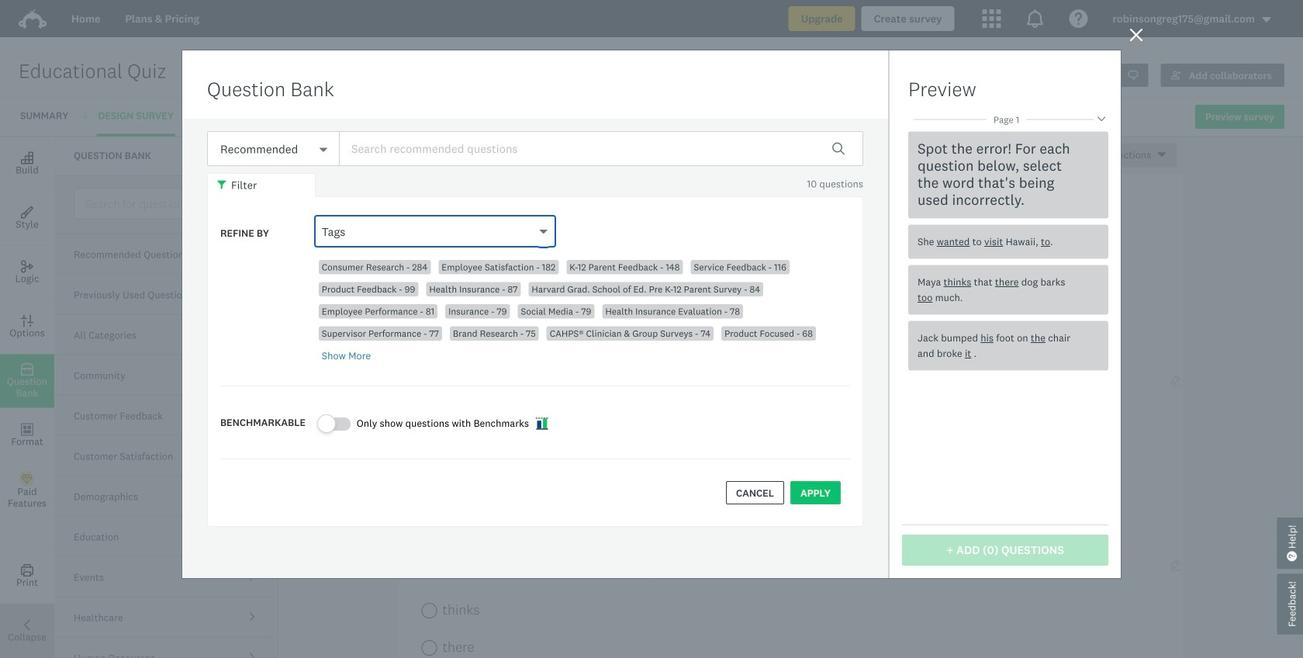 Task type: describe. For each thing, give the bounding box(es) containing it.
1 horizontal spatial icon   xjtfe image
[[535, 417, 549, 430]]

1 products icon image from the left
[[983, 9, 1002, 28]]

Search recommended questions text field
[[339, 131, 864, 166]]

0 horizontal spatial icon   xjtfe image
[[217, 180, 228, 191]]

help icon image
[[1070, 9, 1088, 28]]



Task type: locate. For each thing, give the bounding box(es) containing it.
0 vertical spatial icon   xjtfe image
[[217, 180, 228, 191]]

Search for questions text field
[[74, 188, 271, 219]]

1 vertical spatial icon   xjtfe image
[[535, 417, 549, 430]]

2 products icon image from the left
[[1026, 9, 1045, 28]]

icon   xjtfe image
[[217, 180, 228, 191], [535, 417, 549, 430]]

products icon image
[[983, 9, 1002, 28], [1026, 9, 1045, 28]]

0 horizontal spatial products icon image
[[983, 9, 1002, 28]]

surveymonkey logo image
[[19, 9, 47, 29]]

1 horizontal spatial products icon image
[[1026, 9, 1045, 28]]



Task type: vqa. For each thing, say whether or not it's contained in the screenshot.
text field
no



